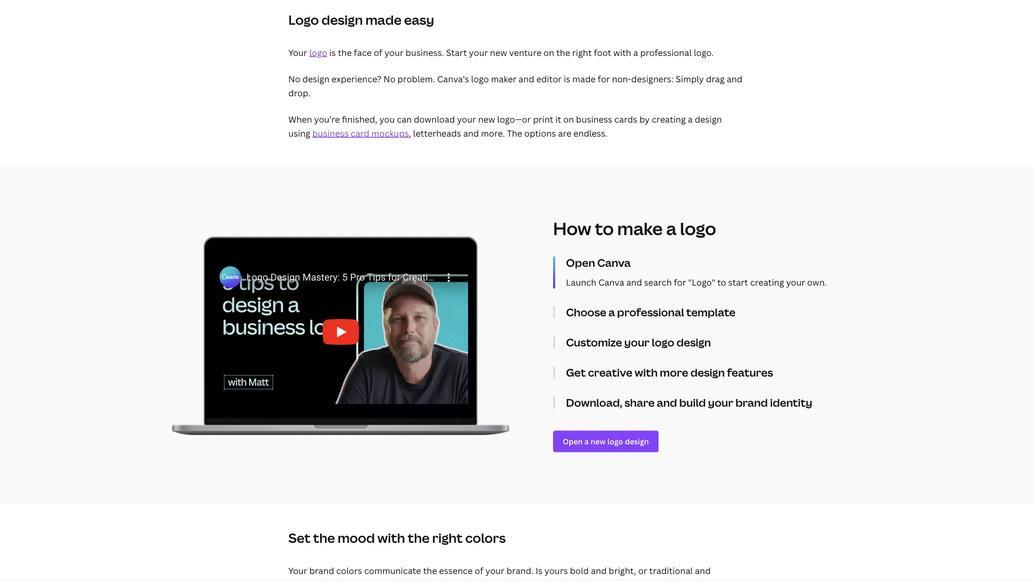Task type: describe. For each thing, give the bounding box(es) containing it.
project
[[658, 579, 688, 581]]

a right choose
[[609, 305, 615, 320]]

think
[[325, 579, 347, 581]]

2 no from the left
[[384, 73, 395, 85]]

maker
[[491, 73, 517, 85]]

it
[[555, 114, 561, 125]]

launch
[[566, 276, 596, 288]]

on inside when you're finished, you can download your new logo—or print it on business cards by creating a design using
[[563, 114, 574, 125]]

bold
[[570, 565, 589, 576]]

0 horizontal spatial of
[[374, 46, 382, 58]]

want
[[415, 579, 436, 581]]

choose
[[563, 579, 593, 581]]

is inside 'no design experience? no problem. canva's logo maker and editor is made for non-designers: simply drag and drop.'
[[564, 73, 570, 85]]

new inside when you're finished, you can download your new logo—or print it on business cards by creating a design using
[[478, 114, 495, 125]]

problem.
[[398, 73, 435, 85]]

or
[[638, 565, 647, 576]]

card
[[351, 127, 369, 139]]

canva's
[[437, 73, 469, 85]]

customize
[[566, 335, 622, 350]]

endless.
[[573, 127, 608, 139]]

venture
[[509, 46, 542, 58]]

1 about from the left
[[349, 579, 373, 581]]

logo up open canva dropdown button
[[680, 216, 716, 240]]

simply
[[676, 73, 704, 85]]

letterheads
[[413, 127, 461, 139]]

no design experience? no problem. canva's logo maker and editor is made for non-designers: simply drag and drop.
[[288, 73, 743, 98]]

the right choose
[[595, 579, 609, 581]]

own.
[[807, 276, 827, 288]]

your inside when you're finished, you can download your new logo—or print it on business cards by creating a design using
[[457, 114, 476, 125]]

1 vertical spatial to
[[717, 276, 726, 288]]

drop.
[[288, 87, 310, 98]]

2 about from the left
[[465, 579, 489, 581]]

brand inside your brand colors communicate the essence of your brand. is yours bold and bright, or traditional and refined? think about what you want to say about your brand, then choose the colors that project the righ
[[309, 565, 334, 576]]

say
[[449, 579, 463, 581]]

download, share and build your brand identity
[[566, 395, 812, 410]]

0 vertical spatial brand
[[736, 395, 768, 410]]

your for your logo is the face of your business. start your new venture on the right foot with a professional logo.
[[288, 46, 307, 58]]

0 vertical spatial to
[[595, 216, 614, 240]]

editor
[[536, 73, 562, 85]]

get
[[566, 365, 586, 380]]

made inside 'no design experience? no problem. canva's logo maker and editor is made for non-designers: simply drag and drop.'
[[572, 73, 596, 85]]

0 horizontal spatial on
[[544, 46, 554, 58]]

and left build
[[657, 395, 677, 410]]

the up editor
[[556, 46, 570, 58]]

0 vertical spatial professional
[[640, 46, 692, 58]]

logo up get creative with more design features
[[652, 335, 674, 350]]

,
[[409, 127, 411, 139]]

your logo is the face of your business. start your new venture on the right foot with a professional logo.
[[288, 46, 714, 58]]

canva for open
[[597, 255, 631, 270]]

face
[[354, 46, 372, 58]]

0 horizontal spatial colors
[[336, 565, 362, 576]]

0 vertical spatial is
[[329, 46, 336, 58]]

design down customize your logo design dropdown button
[[691, 365, 725, 380]]

brand.
[[507, 565, 534, 576]]

your left brand.
[[486, 565, 505, 576]]

a right make on the top of the page
[[666, 216, 677, 240]]

the left 'face' at the top of the page
[[338, 46, 352, 58]]

the up the want
[[423, 565, 437, 576]]

choose a professional template
[[566, 305, 736, 320]]

when you're finished, you can download your new logo—or print it on business cards by creating a design using
[[288, 114, 722, 139]]

logo design made easy
[[288, 11, 434, 28]]

the
[[507, 127, 522, 139]]

are
[[558, 127, 571, 139]]

"logo"
[[688, 276, 715, 288]]

you inside when you're finished, you can download your new logo—or print it on business cards by creating a design using
[[379, 114, 395, 125]]

0 horizontal spatial right
[[432, 529, 463, 547]]

your left the 'own.'
[[786, 276, 805, 288]]

canva for launch
[[599, 276, 624, 288]]

download, share and build your brand identity button
[[566, 395, 862, 410]]

1 vertical spatial business
[[312, 127, 349, 139]]

experience?
[[332, 73, 382, 85]]

how
[[553, 216, 591, 240]]

designers:
[[631, 73, 674, 85]]

cards
[[614, 114, 637, 125]]

communicate
[[364, 565, 421, 576]]

using
[[288, 127, 310, 139]]

1 horizontal spatial for
[[674, 276, 686, 288]]

choose
[[566, 305, 606, 320]]

template
[[686, 305, 736, 320]]

set the mood with the right colors
[[288, 529, 506, 547]]

1 no from the left
[[288, 73, 300, 85]]

more
[[660, 365, 688, 380]]

the right set
[[313, 529, 335, 547]]

customize your logo design button
[[566, 335, 862, 350]]

open canva button
[[566, 255, 862, 270]]

non-
[[612, 73, 631, 85]]

logo—or
[[497, 114, 531, 125]]

creative
[[588, 365, 633, 380]]

your right start
[[469, 46, 488, 58]]

logo.
[[694, 46, 714, 58]]

features
[[727, 365, 773, 380]]

easy
[[404, 11, 434, 28]]

what
[[376, 579, 396, 581]]

bright,
[[609, 565, 636, 576]]

more.
[[481, 127, 505, 139]]

0 vertical spatial with
[[613, 46, 631, 58]]



Task type: vqa. For each thing, say whether or not it's contained in the screenshot.
rightmost assets
no



Task type: locate. For each thing, give the bounding box(es) containing it.
brand
[[736, 395, 768, 410], [309, 565, 334, 576]]

logo down logo
[[309, 46, 327, 58]]

of inside your brand colors communicate the essence of your brand. is yours bold and bright, or traditional and refined? think about what you want to say about your brand, then choose the colors that project the righ
[[475, 565, 483, 576]]

for
[[598, 73, 610, 85], [674, 276, 686, 288]]

made down the foot
[[572, 73, 596, 85]]

business down you're at the top
[[312, 127, 349, 139]]

that
[[639, 579, 656, 581]]

logo
[[288, 11, 319, 28]]

0 horizontal spatial creating
[[652, 114, 686, 125]]

a up designers:
[[633, 46, 638, 58]]

of right essence
[[475, 565, 483, 576]]

you're
[[314, 114, 340, 125]]

when
[[288, 114, 312, 125]]

1 vertical spatial canva
[[599, 276, 624, 288]]

canva down open canva
[[599, 276, 624, 288]]

on right it
[[563, 114, 574, 125]]

1 vertical spatial is
[[564, 73, 570, 85]]

0 horizontal spatial business
[[312, 127, 349, 139]]

drag
[[706, 73, 725, 85]]

share
[[625, 395, 655, 410]]

1 vertical spatial for
[[674, 276, 686, 288]]

brand down features
[[736, 395, 768, 410]]

for left "logo"
[[674, 276, 686, 288]]

about right say
[[465, 579, 489, 581]]

0 vertical spatial of
[[374, 46, 382, 58]]

1 horizontal spatial of
[[475, 565, 483, 576]]

build
[[679, 395, 706, 410]]

creating right start
[[750, 276, 784, 288]]

you inside your brand colors communicate the essence of your brand. is yours bold and bright, or traditional and refined? think about what you want to say about your brand, then choose the colors that project the righ
[[398, 579, 413, 581]]

your left business.
[[385, 46, 404, 58]]

to left say
[[438, 579, 447, 581]]

is
[[536, 565, 543, 576]]

your left logo "link"
[[288, 46, 307, 58]]

finished,
[[342, 114, 377, 125]]

can
[[397, 114, 412, 125]]

your brand colors communicate the essence of your brand. is yours bold and bright, or traditional and refined? think about what you want to say about your brand, then choose the colors that project the righ
[[288, 565, 726, 581]]

design inside 'no design experience? no problem. canva's logo maker and editor is made for non-designers: simply drag and drop.'
[[302, 73, 330, 85]]

1 horizontal spatial right
[[572, 46, 592, 58]]

1 horizontal spatial made
[[572, 73, 596, 85]]

colors
[[465, 529, 506, 547], [336, 565, 362, 576], [611, 579, 637, 581]]

of
[[374, 46, 382, 58], [475, 565, 483, 576]]

1 vertical spatial of
[[475, 565, 483, 576]]

identity
[[770, 395, 812, 410]]

1 horizontal spatial to
[[595, 216, 614, 240]]

business card mockups , letterheads and more. the options are endless.
[[312, 127, 608, 139]]

business
[[576, 114, 612, 125], [312, 127, 349, 139]]

mockups
[[371, 127, 409, 139]]

make
[[617, 216, 663, 240]]

mood
[[338, 529, 375, 547]]

1 horizontal spatial with
[[613, 46, 631, 58]]

2 horizontal spatial colors
[[611, 579, 637, 581]]

1 vertical spatial creating
[[750, 276, 784, 288]]

0 vertical spatial business
[[576, 114, 612, 125]]

0 horizontal spatial brand
[[309, 565, 334, 576]]

1 your from the top
[[288, 46, 307, 58]]

get creative with more design features button
[[566, 365, 862, 380]]

your right build
[[708, 395, 733, 410]]

get creative with more design features
[[566, 365, 773, 380]]

canva
[[597, 255, 631, 270], [599, 276, 624, 288]]

is right logo "link"
[[329, 46, 336, 58]]

1 vertical spatial new
[[478, 114, 495, 125]]

the
[[338, 46, 352, 58], [556, 46, 570, 58], [313, 529, 335, 547], [408, 529, 430, 547], [423, 565, 437, 576], [595, 579, 609, 581], [690, 579, 704, 581]]

right
[[572, 46, 592, 58], [432, 529, 463, 547]]

your down brand.
[[491, 579, 510, 581]]

canva right open
[[597, 255, 631, 270]]

0 vertical spatial creating
[[652, 114, 686, 125]]

colors up your brand colors communicate the essence of your brand. is yours bold and bright, or traditional and refined? think about what you want to say about your brand, then choose the colors that project the righ
[[465, 529, 506, 547]]

to right how
[[595, 216, 614, 240]]

about left what
[[349, 579, 373, 581]]

new
[[490, 46, 507, 58], [478, 114, 495, 125]]

design down drag
[[695, 114, 722, 125]]

brand up think
[[309, 565, 334, 576]]

1 horizontal spatial is
[[564, 73, 570, 85]]

1 horizontal spatial brand
[[736, 395, 768, 410]]

1 horizontal spatial on
[[563, 114, 574, 125]]

the right project
[[690, 579, 704, 581]]

to inside your brand colors communicate the essence of your brand. is yours bold and bright, or traditional and refined? think about what you want to say about your brand, then choose the colors that project the righ
[[438, 579, 447, 581]]

logo link
[[309, 46, 327, 58]]

0 vertical spatial new
[[490, 46, 507, 58]]

no
[[288, 73, 300, 85], [384, 73, 395, 85]]

to left start
[[717, 276, 726, 288]]

design up drop.
[[302, 73, 330, 85]]

with up communicate
[[378, 529, 405, 547]]

set
[[288, 529, 311, 547]]

0 vertical spatial for
[[598, 73, 610, 85]]

your down choose a professional template
[[624, 335, 650, 350]]

a down simply
[[688, 114, 693, 125]]

design right logo
[[322, 11, 363, 28]]

your inside your brand colors communicate the essence of your brand. is yours bold and bright, or traditional and refined? think about what you want to say about your brand, then choose the colors that project the righ
[[288, 565, 307, 576]]

0 horizontal spatial no
[[288, 73, 300, 85]]

then
[[542, 579, 561, 581]]

for left non-
[[598, 73, 610, 85]]

by
[[639, 114, 650, 125]]

launch canva and search for "logo" to start creating your own.
[[566, 276, 827, 288]]

made left easy
[[365, 11, 402, 28]]

start
[[446, 46, 467, 58]]

logo inside 'no design experience? no problem. canva's logo maker and editor is made for non-designers: simply drag and drop.'
[[471, 73, 489, 85]]

no up drop.
[[288, 73, 300, 85]]

1 horizontal spatial colors
[[465, 529, 506, 547]]

0 horizontal spatial for
[[598, 73, 610, 85]]

your
[[385, 46, 404, 58], [469, 46, 488, 58], [457, 114, 476, 125], [786, 276, 805, 288], [624, 335, 650, 350], [708, 395, 733, 410], [486, 565, 505, 576], [491, 579, 510, 581]]

2 horizontal spatial with
[[635, 365, 658, 380]]

0 vertical spatial canva
[[597, 255, 631, 270]]

about
[[349, 579, 373, 581], [465, 579, 489, 581]]

on right venture
[[544, 46, 554, 58]]

open
[[566, 255, 595, 270]]

new up more.
[[478, 114, 495, 125]]

1 vertical spatial your
[[288, 565, 307, 576]]

and left editor
[[519, 73, 534, 85]]

print
[[533, 114, 553, 125]]

0 vertical spatial made
[[365, 11, 402, 28]]

is right editor
[[564, 73, 570, 85]]

is
[[329, 46, 336, 58], [564, 73, 570, 85]]

how to make a logo
[[553, 216, 716, 240]]

1 vertical spatial with
[[635, 365, 658, 380]]

brand,
[[512, 579, 539, 581]]

download
[[414, 114, 455, 125]]

1 vertical spatial made
[[572, 73, 596, 85]]

with
[[613, 46, 631, 58], [635, 365, 658, 380], [378, 529, 405, 547]]

professional
[[640, 46, 692, 58], [617, 305, 684, 320]]

0 horizontal spatial you
[[379, 114, 395, 125]]

professional down search in the right of the page
[[617, 305, 684, 320]]

logo
[[309, 46, 327, 58], [471, 73, 489, 85], [680, 216, 716, 240], [652, 335, 674, 350]]

colors up think
[[336, 565, 362, 576]]

design down the template
[[677, 335, 711, 350]]

professional up designers:
[[640, 46, 692, 58]]

0 vertical spatial on
[[544, 46, 554, 58]]

your for your brand colors communicate the essence of your brand. is yours bold and bright, or traditional and refined? think about what you want to say about your brand, then choose the colors that project the righ
[[288, 565, 307, 576]]

customize your logo design
[[566, 335, 711, 350]]

options
[[524, 127, 556, 139]]

2 vertical spatial to
[[438, 579, 447, 581]]

on
[[544, 46, 554, 58], [563, 114, 574, 125]]

1 vertical spatial you
[[398, 579, 413, 581]]

0 horizontal spatial made
[[365, 11, 402, 28]]

and right drag
[[727, 73, 743, 85]]

business up the endless.
[[576, 114, 612, 125]]

1 vertical spatial professional
[[617, 305, 684, 320]]

and left search in the right of the page
[[626, 276, 642, 288]]

2 vertical spatial with
[[378, 529, 405, 547]]

colors down bright, at the right bottom
[[611, 579, 637, 581]]

right up essence
[[432, 529, 463, 547]]

refined?
[[288, 579, 323, 581]]

design
[[322, 11, 363, 28], [302, 73, 330, 85], [695, 114, 722, 125], [677, 335, 711, 350], [691, 365, 725, 380]]

download,
[[566, 395, 622, 410]]

1 vertical spatial on
[[563, 114, 574, 125]]

2 your from the top
[[288, 565, 307, 576]]

1 horizontal spatial about
[[465, 579, 489, 581]]

you up the mockups
[[379, 114, 395, 125]]

0 vertical spatial you
[[379, 114, 395, 125]]

1 horizontal spatial creating
[[750, 276, 784, 288]]

of right 'face' at the top of the page
[[374, 46, 382, 58]]

right left the foot
[[572, 46, 592, 58]]

0 horizontal spatial about
[[349, 579, 373, 581]]

1 horizontal spatial business
[[576, 114, 612, 125]]

open canva
[[566, 255, 631, 270]]

0 vertical spatial right
[[572, 46, 592, 58]]

your up the refined?
[[288, 565, 307, 576]]

the up communicate
[[408, 529, 430, 547]]

creating inside when you're finished, you can download your new logo—or print it on business cards by creating a design using
[[652, 114, 686, 125]]

1 vertical spatial right
[[432, 529, 463, 547]]

with left more
[[635, 365, 658, 380]]

foot
[[594, 46, 611, 58]]

1 horizontal spatial no
[[384, 73, 395, 85]]

made
[[365, 11, 402, 28], [572, 73, 596, 85]]

business card mockups link
[[312, 127, 409, 139]]

and right traditional
[[695, 565, 711, 576]]

start
[[728, 276, 748, 288]]

you down communicate
[[398, 579, 413, 581]]

with right the foot
[[613, 46, 631, 58]]

no left "problem."
[[384, 73, 395, 85]]

a inside when you're finished, you can download your new logo—or print it on business cards by creating a design using
[[688, 114, 693, 125]]

and right "bold"
[[591, 565, 607, 576]]

business inside when you're finished, you can download your new logo—or print it on business cards by creating a design using
[[576, 114, 612, 125]]

yours
[[545, 565, 568, 576]]

new left venture
[[490, 46, 507, 58]]

0 horizontal spatial is
[[329, 46, 336, 58]]

choose a professional template button
[[566, 305, 862, 320]]

your up business card mockups , letterheads and more. the options are endless.
[[457, 114, 476, 125]]

2 horizontal spatial to
[[717, 276, 726, 288]]

a
[[633, 46, 638, 58], [688, 114, 693, 125], [666, 216, 677, 240], [609, 305, 615, 320]]

search
[[644, 276, 672, 288]]

1 vertical spatial colors
[[336, 565, 362, 576]]

0 horizontal spatial to
[[438, 579, 447, 581]]

essence
[[439, 565, 473, 576]]

for inside 'no design experience? no problem. canva's logo maker and editor is made for non-designers: simply drag and drop.'
[[598, 73, 610, 85]]

and left more.
[[463, 127, 479, 139]]

1 vertical spatial brand
[[309, 565, 334, 576]]

design inside when you're finished, you can download your new logo—or print it on business cards by creating a design using
[[695, 114, 722, 125]]

your
[[288, 46, 307, 58], [288, 565, 307, 576]]

traditional
[[649, 565, 693, 576]]

2 vertical spatial colors
[[611, 579, 637, 581]]

0 horizontal spatial with
[[378, 529, 405, 547]]

logo left maker
[[471, 73, 489, 85]]

1 horizontal spatial you
[[398, 579, 413, 581]]

0 vertical spatial colors
[[465, 529, 506, 547]]

creating right by
[[652, 114, 686, 125]]

business.
[[406, 46, 444, 58]]

0 vertical spatial your
[[288, 46, 307, 58]]



